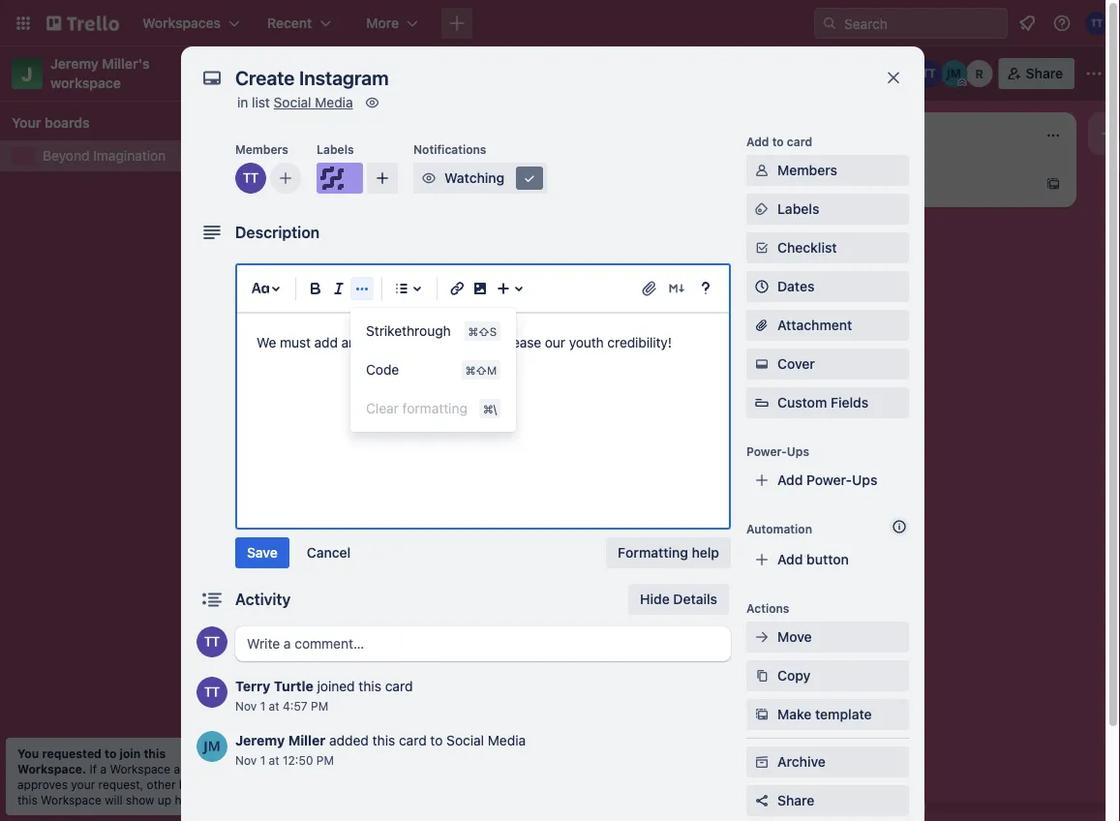 Task type: vqa. For each thing, say whether or not it's contained in the screenshot.


Task type: locate. For each thing, give the bounding box(es) containing it.
add a card down kickoff meeting
[[302, 292, 371, 308]]

sm image inside copy link
[[752, 666, 772, 686]]

strikethrough
[[366, 323, 451, 339]]

color: purple, title: none image up create
[[283, 167, 321, 174]]

sm image left copy on the bottom right of the page
[[752, 666, 772, 686]]

make template
[[778, 706, 872, 722]]

0 vertical spatial jeremy
[[50, 56, 99, 72]]

0 horizontal spatial social
[[274, 94, 311, 110]]

share for the leftmost the share button
[[778, 793, 815, 809]]

1 horizontal spatial media
[[488, 733, 526, 748]]

labels
[[317, 142, 354, 156], [778, 201, 820, 217]]

2 vertical spatial a
[[100, 762, 107, 776]]

1 vertical spatial in
[[220, 778, 230, 791]]

jeremy miller added this card to social media nov 1 at 12:50 pm
[[235, 733, 526, 767]]

other
[[147, 778, 176, 791]]

terry turtle (terryturtle) image
[[1085, 12, 1109, 35], [916, 60, 943, 87], [235, 163, 266, 194], [197, 626, 228, 657], [197, 677, 228, 708]]

clear formatting
[[366, 400, 468, 416]]

boards down admin
[[179, 778, 217, 791]]

jeremy up workspace
[[50, 56, 99, 72]]

power- down custom
[[747, 444, 787, 458]]

a right if
[[100, 762, 107, 776]]

nov inside jeremy miller added this card to social media nov 1 at 12:50 pm
[[235, 753, 257, 767]]

list
[[252, 94, 270, 110]]

sm image down the notifications
[[419, 168, 439, 188]]

sm image left the archive
[[752, 752, 772, 772]]

another
[[341, 335, 389, 351]]

at left the 4:57
[[269, 699, 279, 713]]

sm image
[[363, 93, 382, 112], [520, 168, 539, 188], [752, 199, 772, 219], [752, 705, 772, 724], [752, 752, 772, 772]]

in
[[237, 94, 248, 110], [220, 778, 230, 791]]

sm image inside checklist link
[[752, 238, 772, 258]]

0 vertical spatial share
[[1026, 65, 1063, 81]]

sm image left "checklist"
[[752, 238, 772, 258]]

0 horizontal spatial media
[[315, 94, 353, 110]]

at left "12:50"
[[269, 753, 279, 767]]

meeting
[[330, 249, 381, 265]]

1 vertical spatial ups
[[852, 472, 878, 488]]

add up labels link
[[852, 176, 878, 192]]

nov right jeremy miller (jeremymiller198) icon
[[235, 753, 257, 767]]

1 vertical spatial share button
[[747, 785, 909, 816]]

0 vertical spatial pm
[[311, 699, 328, 713]]

imagination down your boards with 1 items element
[[93, 148, 166, 164]]

request,
[[98, 778, 143, 791]]

sm image
[[752, 161, 772, 180], [419, 168, 439, 188], [752, 238, 772, 258], [752, 354, 772, 374], [752, 627, 772, 647], [752, 666, 772, 686]]

1 down terry
[[260, 699, 266, 713]]

2 nov from the top
[[235, 753, 257, 767]]

clear
[[366, 400, 399, 416]]

1 vertical spatial 1
[[260, 753, 266, 767]]

0 horizontal spatial jeremy
[[50, 56, 99, 72]]

social media link
[[274, 94, 353, 110]]

0 horizontal spatial members
[[235, 142, 288, 156]]

0 horizontal spatial beyond
[[43, 148, 90, 164]]

your boards
[[12, 115, 90, 131]]

1 left "12:50"
[[260, 753, 266, 767]]

0 vertical spatial create from template… image
[[771, 223, 786, 238]]

jeremy miller (jeremymiller198) image
[[941, 60, 968, 87]]

cancel
[[307, 545, 351, 561]]

cancel button
[[295, 537, 362, 568]]

1 horizontal spatial a
[[331, 292, 339, 308]]

sm image down add to card
[[752, 161, 772, 180]]

0 horizontal spatial labels
[[317, 142, 354, 156]]

card right added
[[399, 733, 427, 748]]

0 horizontal spatial power-
[[747, 444, 787, 458]]

add
[[747, 135, 769, 148], [852, 176, 878, 192], [302, 292, 328, 308], [778, 472, 803, 488], [778, 551, 803, 567]]

1 horizontal spatial workspace
[[110, 762, 171, 776]]

jeremy inside jeremy miller's workspace
[[50, 56, 99, 72]]

1 horizontal spatial boards
[[179, 778, 217, 791]]

sm image down actions
[[752, 627, 772, 647]]

added
[[329, 733, 369, 748]]

this down approves on the bottom of page
[[17, 793, 37, 807]]

1 vertical spatial power-
[[807, 472, 852, 488]]

open information menu image
[[1053, 14, 1072, 33]]

0 vertical spatial a
[[881, 176, 889, 192]]

you requested to join this workspace.
[[17, 747, 166, 776]]

ups
[[787, 444, 810, 458], [852, 472, 878, 488]]

add down the power-ups
[[778, 472, 803, 488]]

card inside the terry turtle joined this card nov 1 at 4:57 pm
[[385, 678, 413, 694]]

1 vertical spatial beyond
[[43, 148, 90, 164]]

1 horizontal spatial power-
[[807, 472, 852, 488]]

to
[[772, 135, 784, 148], [473, 335, 486, 351], [430, 733, 443, 748], [105, 747, 117, 760]]

0 vertical spatial labels
[[317, 142, 354, 156]]

0 vertical spatial beyond
[[277, 63, 340, 84]]

automation image
[[792, 58, 819, 85]]

1 vertical spatial media
[[488, 733, 526, 748]]

1 horizontal spatial share
[[1026, 65, 1063, 81]]

social
[[274, 94, 311, 110], [447, 733, 484, 748]]

0 vertical spatial power-
[[747, 444, 787, 458]]

0 vertical spatial social
[[274, 94, 311, 110]]

ups down "fields" at the right
[[852, 472, 878, 488]]

beyond up social media link
[[277, 63, 340, 84]]

1 horizontal spatial beyond imagination
[[277, 63, 442, 84]]

this inside the terry turtle joined this card nov 1 at 4:57 pm
[[359, 678, 381, 694]]

1 horizontal spatial jeremy
[[235, 733, 285, 748]]

view markdown image
[[667, 279, 687, 298]]

pm inside the terry turtle joined this card nov 1 at 4:57 pm
[[311, 699, 328, 713]]

1 vertical spatial labels
[[778, 201, 820, 217]]

share button down "archive" link
[[747, 785, 909, 816]]

color: purple, title: none image
[[317, 163, 363, 194], [283, 167, 321, 174]]

add up the "members" link
[[747, 135, 769, 148]]

card inside jeremy miller added this card to social media nov 1 at 12:50 pm
[[399, 733, 427, 748]]

power-ups
[[747, 444, 810, 458]]

this right added
[[372, 733, 395, 748]]

1 vertical spatial pm
[[316, 753, 334, 767]]

j
[[22, 62, 33, 85]]

boards inside if a workspace admin approves your request, other boards in this workspace will show up here.
[[179, 778, 217, 791]]

0 horizontal spatial boards
[[45, 115, 90, 131]]

1 vertical spatial add a card button
[[271, 285, 488, 316]]

to right added
[[430, 733, 443, 748]]

0 vertical spatial imagination
[[344, 63, 442, 84]]

create
[[283, 180, 324, 196]]

labels up "checklist"
[[778, 201, 820, 217]]

instagram
[[328, 180, 390, 196]]

members down add to card
[[778, 162, 838, 178]]

0 horizontal spatial ups
[[787, 444, 810, 458]]

1
[[260, 699, 266, 713], [260, 753, 266, 767]]

save button
[[235, 537, 289, 568]]

0 horizontal spatial share button
[[747, 785, 909, 816]]

1 1 from the top
[[260, 699, 266, 713]]

boards
[[45, 115, 90, 131], [179, 778, 217, 791]]

beyond
[[277, 63, 340, 84], [43, 148, 90, 164]]

beyond down "your boards" on the left top of the page
[[43, 148, 90, 164]]

sm image inside make template link
[[752, 705, 772, 724]]

beyond imagination
[[277, 63, 442, 84], [43, 148, 166, 164]]

1 vertical spatial jeremy
[[235, 733, 285, 748]]

share left the show menu image
[[1026, 65, 1063, 81]]

add button
[[778, 551, 849, 567]]

a right bold ⌘b image on the top
[[331, 292, 339, 308]]

None text field
[[226, 60, 865, 95]]

join
[[120, 747, 141, 760]]

to up '⌘⇧m'
[[473, 335, 486, 351]]

2 horizontal spatial a
[[881, 176, 889, 192]]

sm image for cover
[[752, 354, 772, 374]]

hide details
[[640, 591, 718, 607]]

0 vertical spatial at
[[269, 699, 279, 713]]

custom fields button
[[747, 393, 909, 412]]

in down jeremy miller (jeremymiller198) icon
[[220, 778, 230, 791]]

beyond inside text box
[[277, 63, 340, 84]]

this
[[359, 678, 381, 694], [372, 733, 395, 748], [144, 747, 166, 760], [17, 793, 37, 807]]

1 horizontal spatial members
[[778, 162, 838, 178]]

pm right the 4:57
[[311, 699, 328, 713]]

labels up 'create instagram'
[[317, 142, 354, 156]]

pm down miller
[[316, 753, 334, 767]]

0 vertical spatial add a card
[[852, 176, 921, 192]]

kickoff
[[283, 249, 326, 265]]

card
[[787, 135, 813, 148], [892, 176, 921, 192], [342, 292, 371, 308], [385, 678, 413, 694], [399, 733, 427, 748]]

1 horizontal spatial create from template… image
[[771, 223, 786, 238]]

labels link
[[747, 194, 909, 225]]

0 horizontal spatial share
[[778, 793, 815, 809]]

back to home image
[[46, 8, 119, 39]]

0 vertical spatial nov
[[235, 699, 257, 713]]

1 vertical spatial boards
[[179, 778, 217, 791]]

a for topmost add a card button
[[881, 176, 889, 192]]

0 notifications image
[[1016, 12, 1039, 35]]

to inside jeremy miller added this card to social media nov 1 at 12:50 pm
[[430, 733, 443, 748]]

Write a comment text field
[[235, 626, 731, 661]]

share
[[1026, 65, 1063, 81], [778, 793, 815, 809]]

⌘⇧m
[[466, 363, 497, 377]]

imagination up social media link
[[344, 63, 442, 84]]

add power-ups
[[778, 472, 878, 488]]

1 inside the terry turtle joined this card nov 1 at 4:57 pm
[[260, 699, 266, 713]]

custom
[[778, 395, 827, 411]]

sm image left make
[[752, 705, 772, 724]]

nov inside the terry turtle joined this card nov 1 at 4:57 pm
[[235, 699, 257, 713]]

add to card
[[747, 135, 813, 148]]

watching button
[[413, 163, 547, 194]]

social inside jeremy miller added this card to social media nov 1 at 12:50 pm
[[447, 733, 484, 748]]

jeremy miller's workspace
[[50, 56, 153, 91]]

bold ⌘b image
[[304, 277, 327, 300]]

sm image inside the "members" link
[[752, 161, 772, 180]]

sm image for members
[[752, 161, 772, 180]]

beyond imagination up social media link
[[277, 63, 442, 84]]

miller's
[[102, 56, 150, 72]]

sm image inside "archive" link
[[752, 752, 772, 772]]

terry turtle joined this card nov 1 at 4:57 pm
[[235, 678, 413, 713]]

0 vertical spatial in
[[237, 94, 248, 110]]

sm image inside labels link
[[752, 199, 772, 219]]

at
[[269, 699, 279, 713], [269, 753, 279, 767]]

2 1 from the top
[[260, 753, 266, 767]]

0 vertical spatial share button
[[999, 58, 1075, 89]]

1 horizontal spatial social
[[447, 733, 484, 748]]

jeremy miller (jeremymiller198) image
[[197, 731, 228, 762]]

1 at from the top
[[269, 699, 279, 713]]

imagination
[[344, 63, 442, 84], [93, 148, 166, 164]]

1 horizontal spatial share button
[[999, 58, 1075, 89]]

sm image down add to card
[[752, 199, 772, 219]]

2 at from the top
[[269, 753, 279, 767]]

dates button
[[747, 271, 909, 302]]

jeremy for jeremy miller's workspace
[[50, 56, 99, 72]]

1 horizontal spatial in
[[237, 94, 248, 110]]

lists image
[[390, 277, 413, 300]]

jeremy inside jeremy miller added this card to social media nov 1 at 12:50 pm
[[235, 733, 285, 748]]

fields
[[831, 395, 869, 411]]

will
[[105, 793, 123, 807]]

link image
[[445, 277, 469, 300]]

1 horizontal spatial imagination
[[344, 63, 442, 84]]

workspace down the "join"
[[110, 762, 171, 776]]

0 vertical spatial 1
[[260, 699, 266, 713]]

admin
[[174, 762, 207, 776]]

add down the kickoff
[[302, 292, 328, 308]]

sm image right watching
[[520, 168, 539, 188]]

media inside jeremy miller added this card to social media nov 1 at 12:50 pm
[[488, 733, 526, 748]]

this right joined
[[359, 678, 381, 694]]

group
[[351, 312, 516, 428]]

nov
[[235, 699, 257, 713], [235, 753, 257, 767]]

sm image inside move link
[[752, 627, 772, 647]]

1 vertical spatial a
[[331, 292, 339, 308]]

this right the "join"
[[144, 747, 166, 760]]

share button down 0 notifications image
[[999, 58, 1075, 89]]

formatting help link
[[606, 537, 731, 568]]

sm image left cover in the right top of the page
[[752, 354, 772, 374]]

increase
[[489, 335, 541, 351]]

boards right your
[[45, 115, 90, 131]]

archive link
[[747, 747, 909, 778]]

add down automation
[[778, 551, 803, 567]]

if
[[90, 762, 97, 776]]

0 horizontal spatial add a card button
[[271, 285, 488, 316]]

1 horizontal spatial add a card button
[[821, 168, 1038, 199]]

at inside jeremy miller added this card to social media nov 1 at 12:50 pm
[[269, 753, 279, 767]]

0 horizontal spatial in
[[220, 778, 230, 791]]

text styles image
[[249, 277, 272, 300]]

create from template… image up "checklist"
[[771, 223, 786, 238]]

1 vertical spatial social
[[447, 733, 484, 748]]

workspace down your
[[41, 793, 101, 807]]

share down the archive
[[778, 793, 815, 809]]

0 vertical spatial ups
[[787, 444, 810, 458]]

0 horizontal spatial beyond imagination
[[43, 148, 166, 164]]

add a card up labels link
[[852, 176, 921, 192]]

1 vertical spatial members
[[778, 162, 838, 178]]

0 horizontal spatial create from template… image
[[496, 292, 511, 308]]

members up add members to card icon
[[235, 142, 288, 156]]

nov down terry
[[235, 699, 257, 713]]

dates
[[778, 278, 815, 294]]

a up labels link
[[881, 176, 889, 192]]

1 horizontal spatial beyond
[[277, 63, 340, 84]]

make template link
[[747, 699, 909, 730]]

beyond imagination inside text box
[[277, 63, 442, 84]]

0 horizontal spatial workspace
[[41, 793, 101, 807]]

power- inside add power-ups link
[[807, 472, 852, 488]]

group containing strikethrough
[[351, 312, 516, 428]]

pm
[[311, 699, 328, 713], [316, 753, 334, 767]]

0 horizontal spatial a
[[100, 762, 107, 776]]

1 vertical spatial create from template… image
[[496, 292, 511, 308]]

this inside "you requested to join this workspace."
[[144, 747, 166, 760]]

we
[[257, 335, 276, 351]]

1 horizontal spatial ups
[[852, 472, 878, 488]]

group inside editor toolbar toolbar
[[351, 312, 516, 428]]

1 vertical spatial share
[[778, 793, 815, 809]]

sm image inside the cover link
[[752, 354, 772, 374]]

create from template… image
[[771, 223, 786, 238], [496, 292, 511, 308]]

media
[[315, 94, 353, 110], [488, 733, 526, 748]]

1 vertical spatial at
[[269, 753, 279, 767]]

in left list
[[237, 94, 248, 110]]

kickoff meeting
[[283, 249, 381, 265]]

create from template… image right image at the left
[[496, 292, 511, 308]]

workspace
[[50, 75, 121, 91]]

create from template… image
[[1046, 176, 1061, 192]]

0 horizontal spatial add a card
[[302, 292, 371, 308]]

to up the "members" link
[[772, 135, 784, 148]]

power- down the power-ups
[[807, 472, 852, 488]]

0 horizontal spatial imagination
[[93, 148, 166, 164]]

1 vertical spatial nov
[[235, 753, 257, 767]]

1 nov from the top
[[235, 699, 257, 713]]

beyond imagination down your boards with 1 items element
[[43, 148, 166, 164]]

must
[[280, 335, 311, 351]]

sm image inside "watching" button
[[419, 168, 439, 188]]

0 vertical spatial boards
[[45, 115, 90, 131]]

move link
[[747, 622, 909, 653]]

1 vertical spatial imagination
[[93, 148, 166, 164]]

card right joined
[[385, 678, 413, 694]]

ups up add power-ups
[[787, 444, 810, 458]]

jeremy up nov 1 at 12:50 pm link
[[235, 733, 285, 748]]

1 vertical spatial beyond imagination
[[43, 148, 166, 164]]

0 vertical spatial beyond imagination
[[277, 63, 442, 84]]

to left the "join"
[[105, 747, 117, 760]]



Task type: describe. For each thing, give the bounding box(es) containing it.
4:57
[[283, 699, 308, 713]]

editor toolbar toolbar
[[245, 273, 721, 432]]

terry
[[235, 678, 271, 694]]

template
[[815, 706, 872, 722]]

0 vertical spatial members
[[235, 142, 288, 156]]

you
[[17, 747, 39, 760]]

create instagram link
[[283, 178, 507, 198]]

turtle
[[274, 678, 314, 694]]

sm image for make template
[[752, 705, 772, 724]]

workspace.
[[17, 762, 86, 776]]

search image
[[822, 15, 838, 31]]

hide
[[640, 591, 670, 607]]

sm image for copy
[[752, 666, 772, 686]]

cover
[[778, 356, 815, 372]]

show
[[126, 793, 154, 807]]

add inside button
[[778, 551, 803, 567]]

here.
[[175, 793, 203, 807]]

to inside text box
[[473, 335, 486, 351]]

our
[[545, 335, 566, 351]]

attach and insert link image
[[640, 279, 659, 298]]

formatting
[[402, 400, 468, 416]]

add power-ups link
[[747, 465, 909, 496]]

approves
[[17, 778, 68, 791]]

⌘⇧s
[[468, 324, 497, 338]]

copy
[[778, 668, 811, 684]]

beyond imagination link
[[43, 146, 240, 166]]

show menu image
[[1084, 64, 1104, 83]]

r button
[[966, 60, 993, 87]]

actions
[[747, 601, 790, 615]]

save
[[247, 545, 278, 561]]

cover link
[[747, 349, 909, 380]]

attachment
[[778, 317, 852, 333]]

a for the leftmost add a card button
[[331, 292, 339, 308]]

0 vertical spatial add a card button
[[821, 168, 1038, 199]]

color: purple, title: none image right add members to card icon
[[317, 163, 363, 194]]

activity
[[235, 590, 291, 609]]

button
[[807, 551, 849, 567]]

this inside if a workspace admin approves your request, other boards in this workspace will show up here.
[[17, 793, 37, 807]]

card up the "members" link
[[787, 135, 813, 148]]

card right bold ⌘b image on the top
[[342, 292, 371, 308]]

we must add another social media to increase our youth credibility!
[[257, 335, 672, 351]]

make
[[778, 706, 812, 722]]

r
[[976, 67, 984, 80]]

attachment button
[[747, 310, 909, 341]]

a inside if a workspace admin approves your request, other boards in this workspace will show up here.
[[100, 762, 107, 776]]

this inside jeremy miller added this card to social media nov 1 at 12:50 pm
[[372, 733, 395, 748]]

boards inside your boards with 1 items element
[[45, 115, 90, 131]]

sm image for labels
[[752, 199, 772, 219]]

checklist link
[[747, 232, 909, 263]]

primary element
[[0, 0, 1120, 46]]

if a workspace admin approves your request, other boards in this workspace will show up here.
[[17, 762, 230, 807]]

0 vertical spatial media
[[315, 94, 353, 110]]

rubyanndersson (rubyanndersson) image
[[966, 60, 993, 87]]

share for the rightmost the share button
[[1026, 65, 1063, 81]]

sm image for move
[[752, 627, 772, 647]]

add button button
[[747, 544, 909, 575]]

at inside the terry turtle joined this card nov 1 at 4:57 pm
[[269, 699, 279, 713]]

12:50
[[283, 753, 313, 767]]

add
[[314, 335, 338, 351]]

italic ⌘i image
[[327, 277, 351, 300]]

miller
[[288, 733, 326, 748]]

sm image inside "watching" button
[[520, 168, 539, 188]]

imagination inside text box
[[344, 63, 442, 84]]

add members to card image
[[278, 168, 293, 188]]

requested
[[42, 747, 102, 760]]

1 vertical spatial add a card
[[302, 292, 371, 308]]

create instagram
[[283, 180, 390, 196]]

social
[[393, 335, 428, 351]]

filters button
[[827, 58, 901, 89]]

formatting
[[618, 545, 688, 561]]

checklist
[[778, 240, 837, 256]]

formatting help
[[618, 545, 719, 561]]

your boards with 1 items element
[[12, 111, 230, 135]]

code
[[366, 362, 399, 378]]

media
[[432, 335, 470, 351]]

1 horizontal spatial add a card
[[852, 176, 921, 192]]

copy link
[[747, 660, 909, 691]]

automation
[[747, 522, 812, 535]]

custom fields
[[778, 395, 869, 411]]

to inside "you requested to join this workspace."
[[105, 747, 117, 760]]

terry turtle (terryturtle) image
[[488, 201, 511, 225]]

more formatting image
[[351, 277, 374, 300]]

details
[[673, 591, 718, 607]]

members inside the "members" link
[[778, 162, 838, 178]]

card up labels link
[[892, 176, 921, 192]]

up
[[158, 793, 171, 807]]

sm image for watching
[[419, 168, 439, 188]]

hide details link
[[629, 584, 729, 615]]

in list social media
[[237, 94, 353, 110]]

pm inside jeremy miller added this card to social media nov 1 at 12:50 pm
[[316, 753, 334, 767]]

notifications
[[413, 142, 487, 156]]

open help dialog image
[[694, 277, 718, 300]]

in inside if a workspace admin approves your request, other boards in this workspace will show up here.
[[220, 778, 230, 791]]

move
[[778, 629, 812, 645]]

kickoff meeting link
[[283, 248, 507, 267]]

1 inside jeremy miller added this card to social media nov 1 at 12:50 pm
[[260, 753, 266, 767]]

filters
[[856, 65, 895, 81]]

sm image for checklist
[[752, 238, 772, 258]]

members link
[[747, 155, 909, 186]]

your
[[12, 115, 41, 131]]

0 vertical spatial workspace
[[110, 762, 171, 776]]

jeremy for jeremy miller added this card to social media nov 1 at 12:50 pm
[[235, 733, 285, 748]]

sm image down beyond imagination text box
[[363, 93, 382, 112]]

credibility!
[[608, 335, 672, 351]]

sm image for archive
[[752, 752, 772, 772]]

watching
[[444, 170, 505, 186]]

your
[[71, 778, 95, 791]]

⌘\
[[483, 402, 497, 415]]

1 vertical spatial workspace
[[41, 793, 101, 807]]

image image
[[469, 277, 492, 300]]

archive
[[778, 754, 826, 770]]

help
[[692, 545, 719, 561]]

Search field
[[838, 9, 1007, 38]]

create board or workspace image
[[447, 14, 467, 33]]

Board name text field
[[267, 58, 452, 89]]

1 horizontal spatial labels
[[778, 201, 820, 217]]

Main content area, start typing to enter text. text field
[[257, 331, 710, 354]]



